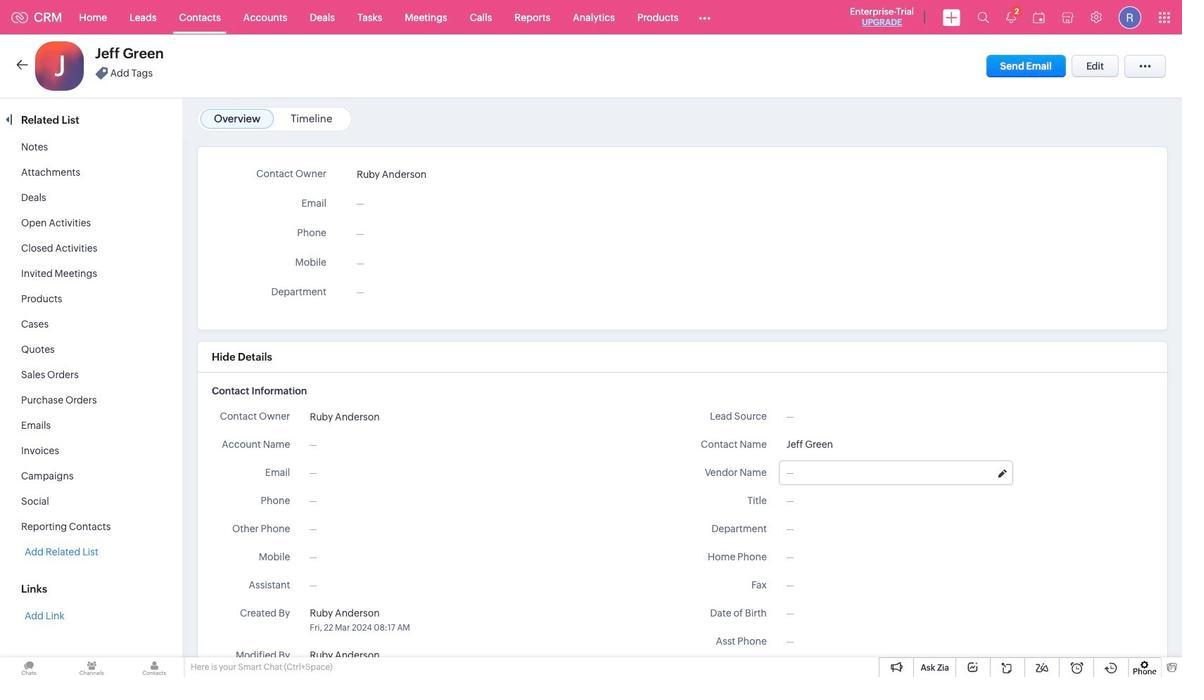 Task type: locate. For each thing, give the bounding box(es) containing it.
create menu element
[[935, 0, 969, 34]]

contacts image
[[126, 658, 183, 678]]

profile image
[[1119, 6, 1142, 29]]

chats image
[[0, 658, 58, 678]]

profile element
[[1111, 0, 1150, 34]]

search element
[[969, 0, 998, 34]]



Task type: vqa. For each thing, say whether or not it's contained in the screenshot.
"field"
no



Task type: describe. For each thing, give the bounding box(es) containing it.
logo image
[[11, 12, 28, 23]]

signals element
[[998, 0, 1025, 34]]

search image
[[978, 11, 990, 23]]

calendar image
[[1033, 12, 1045, 23]]

channels image
[[63, 658, 121, 678]]

create menu image
[[943, 9, 961, 26]]

Other Modules field
[[690, 6, 720, 29]]



